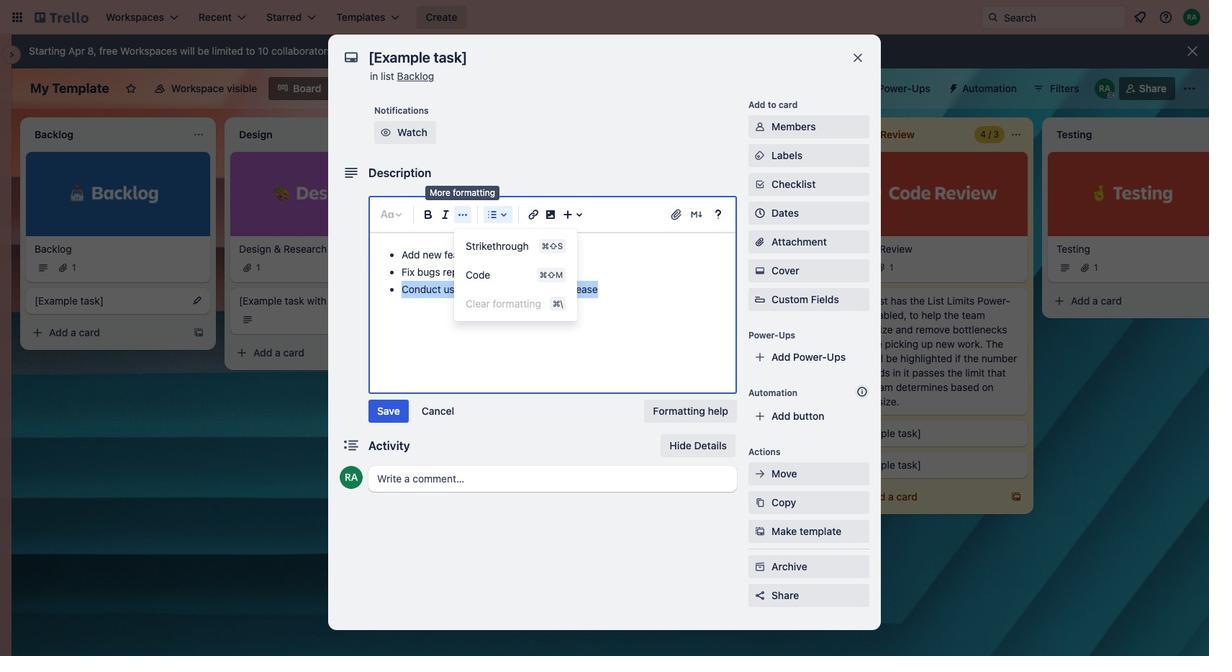 Task type: vqa. For each thing, say whether or not it's contained in the screenshot.
"more formatting" image
yes



Task type: describe. For each thing, give the bounding box(es) containing it.
more formatting tooltip
[[426, 186, 500, 200]]

make template
[[772, 525, 842, 537]]

ups inside add power-ups link
[[827, 351, 846, 363]]

Write a comment text field
[[369, 466, 737, 492]]

testing
[[467, 283, 498, 295]]

add button
[[772, 410, 825, 422]]

1 horizontal spatial to
[[768, 99, 777, 110]]

list
[[928, 294, 945, 306]]

team inside add new feature for user profiles fix bugs reported by qa team conduct user testing for upcoming release
[[516, 266, 539, 278]]

bold ⌘b image
[[420, 206, 437, 223]]

0 horizontal spatial power-ups
[[749, 330, 796, 341]]

power-ups inside button
[[878, 82, 931, 94]]

2 vertical spatial [example task] link
[[853, 458, 1020, 472]]

0 notifications image
[[1132, 9, 1149, 26]]

research
[[284, 242, 327, 255]]

has
[[891, 294, 908, 306]]

sm image for cover
[[753, 264, 768, 278]]

view markdown image
[[690, 207, 704, 222]]

apr
[[68, 45, 85, 57]]

filters
[[1051, 82, 1080, 94]]

custom
[[772, 293, 809, 305]]

number
[[982, 352, 1018, 364]]

2 1 from the left
[[256, 262, 260, 273]]

be inside this list has the list limits power- up enabled, to help the team prioritize and remove bottlenecks before picking up new work. the list will be highlighted if the number of cards in it passes the limit that the team determines based on team size.
[[887, 352, 898, 364]]

attachment button
[[749, 230, 870, 253]]

custom fields button
[[749, 292, 870, 307]]

description
[[369, 166, 432, 179]]

size.
[[879, 395, 900, 407]]

archive
[[772, 560, 808, 572]]

new inside add new feature for user profiles fix bugs reported by qa team conduct user testing for upcoming release
[[423, 248, 442, 261]]

determines
[[896, 381, 949, 393]]

with
[[307, 294, 327, 306]]

task
[[285, 294, 304, 306]]

workspaces
[[120, 45, 177, 57]]

new inside this list has the list limits power- up enabled, to help the team prioritize and remove bottlenecks before picking up new work. the list will be highlighted if the number of cards in it passes the limit that the team determines based on team size.
[[936, 337, 955, 350]]

will inside this list has the list limits power- up enabled, to help the team prioritize and remove bottlenecks before picking up new work. the list will be highlighted if the number of cards in it passes the limit that the team determines based on team size.
[[869, 352, 884, 364]]

code review link
[[853, 242, 1020, 256]]

ruby anderson (rubyanderson7) image
[[1095, 78, 1115, 99]]

list for in
[[381, 70, 395, 82]]

the right has
[[910, 294, 925, 306]]

1 vertical spatial [example task] link
[[853, 426, 1020, 440]]

labels
[[772, 149, 803, 161]]

save
[[377, 405, 400, 417]]

checklist button
[[749, 173, 870, 196]]

collaborator
[[423, 45, 479, 57]]

ups inside power-ups button
[[912, 82, 931, 94]]

attach and insert link image
[[670, 207, 684, 222]]

designs]
[[329, 294, 369, 306]]

formatting help
[[653, 405, 729, 417]]

power- inside this list has the list limits power- up enabled, to help the team prioritize and remove bottlenecks before picking up new work. the list will be highlighted if the number of cards in it passes the limit that the team determines based on team size.
[[978, 294, 1011, 306]]

watch button
[[374, 121, 436, 144]]

sm image for members
[[753, 120, 768, 134]]

[example task with designs]
[[239, 294, 369, 306]]

open help dialog image
[[710, 206, 727, 223]]

template
[[800, 525, 842, 537]]

0 vertical spatial share
[[1140, 82, 1167, 94]]

automation button
[[943, 77, 1026, 100]]

the right "if"
[[964, 352, 979, 364]]

learn more about collaborator limits link
[[338, 45, 506, 57]]

team up bottlenecks
[[962, 309, 986, 321]]

checklist
[[772, 178, 816, 190]]

editor toolbar toolbar
[[376, 203, 730, 321]]

the down limits
[[945, 309, 960, 321]]

Search field
[[1000, 6, 1126, 28]]

and
[[896, 323, 914, 335]]

more formatting image
[[454, 206, 472, 223]]

the down of
[[853, 381, 868, 393]]

power- inside button
[[878, 82, 912, 94]]

do
[[457, 242, 471, 255]]

sm image for archive
[[753, 560, 768, 574]]

sm image for copy
[[753, 495, 768, 510]]

activity
[[369, 439, 410, 452]]

cover link
[[749, 259, 870, 282]]

formatting for more formatting
[[453, 188, 496, 198]]

cancel
[[422, 405, 454, 417]]

labels link
[[749, 144, 870, 167]]

remove
[[916, 323, 951, 335]]

search image
[[988, 12, 1000, 23]]

0 vertical spatial up
[[853, 309, 864, 321]]

to inside this list has the list limits power- up enabled, to help the team prioritize and remove bottlenecks before picking up new work. the list will be highlighted if the number of cards in it passes the limit that the team determines based on team size.
[[910, 309, 919, 321]]

in list backlog
[[370, 70, 434, 82]]

about
[[393, 45, 420, 57]]

create button
[[417, 6, 466, 29]]

10
[[258, 45, 269, 57]]

details
[[695, 439, 727, 452]]

in inside this list has the list limits power- up enabled, to help the team prioritize and remove bottlenecks before picking up new work. the list will be highlighted if the number of cards in it passes the limit that the team determines based on team size.
[[893, 366, 901, 378]]

1 for backlog
[[72, 262, 76, 273]]

add to card
[[749, 99, 798, 110]]

archive link
[[749, 555, 870, 578]]

conduct
[[402, 283, 441, 295]]

design & research link
[[239, 242, 406, 256]]

move
[[772, 467, 798, 480]]

star or unstar board image
[[125, 83, 137, 94]]

2 vertical spatial task]
[[898, 458, 922, 471]]

add power-ups
[[772, 351, 846, 363]]

1 horizontal spatial ruby anderson (rubyanderson7) image
[[1184, 9, 1201, 26]]

0 horizontal spatial share
[[772, 589, 799, 601]]

highlighted
[[901, 352, 953, 364]]

cover
[[772, 264, 800, 277]]

bottlenecks
[[953, 323, 1008, 335]]

clear formatting
[[466, 297, 541, 310]]

0 horizontal spatial be
[[198, 45, 209, 57]]

/
[[989, 129, 992, 140]]

this list has the list limits power- up enabled, to help the team prioritize and remove bottlenecks before picking up new work. the list will be highlighted if the number of cards in it passes the limit that the team determines based on team size. link
[[853, 294, 1020, 409]]

1 for code review
[[890, 262, 894, 273]]

dates button
[[749, 202, 870, 225]]

of
[[853, 366, 862, 378]]

help inside this list has the list limits power- up enabled, to help the team prioritize and remove bottlenecks before picking up new work. the list will be highlighted if the number of cards in it passes the limit that the team determines based on team size.
[[922, 309, 942, 321]]

0 horizontal spatial will
[[180, 45, 195, 57]]

notifications
[[374, 105, 429, 116]]

2 vertical spatial [example task]
[[853, 458, 922, 471]]

enabled,
[[867, 309, 907, 321]]

hide
[[670, 439, 692, 452]]

1 vertical spatial backlog
[[35, 242, 72, 255]]

0 vertical spatial [example task]
[[35, 294, 104, 306]]

more
[[367, 45, 391, 57]]

sm image for labels
[[753, 148, 768, 163]]

bugs
[[418, 266, 440, 278]]

learn
[[338, 45, 364, 57]]

clear
[[466, 297, 490, 310]]

hide details
[[670, 439, 727, 452]]

free
[[99, 45, 118, 57]]

3
[[994, 129, 1000, 140]]

picking
[[885, 337, 919, 350]]

0 horizontal spatial to
[[246, 45, 255, 57]]

lists image
[[484, 206, 501, 223]]

make
[[772, 525, 797, 537]]

1 vertical spatial [example task]
[[853, 427, 922, 439]]

image image
[[542, 206, 560, 223]]

before
[[853, 337, 883, 350]]

⌘\
[[553, 299, 563, 308]]

workspace visible
[[171, 82, 257, 94]]



Task type: locate. For each thing, give the bounding box(es) containing it.
work.
[[958, 337, 983, 350]]

sm image left archive
[[753, 560, 768, 574]]

2 vertical spatial to
[[910, 309, 919, 321]]

collaborators.
[[272, 45, 335, 57]]

sm image inside move link
[[753, 467, 768, 481]]

code review
[[853, 242, 913, 255]]

attachment
[[772, 235, 827, 248]]

share left show menu image
[[1140, 82, 1167, 94]]

0 vertical spatial code
[[853, 242, 877, 255]]

list down more
[[381, 70, 395, 82]]

1 horizontal spatial ups
[[827, 351, 846, 363]]

visible
[[227, 82, 257, 94]]

[example task] link
[[35, 294, 202, 308], [853, 426, 1020, 440], [853, 458, 1020, 472]]

sm image inside copy link
[[753, 495, 768, 510]]

0 horizontal spatial share button
[[749, 584, 870, 607]]

for up by at top
[[480, 248, 493, 261]]

limited
[[212, 45, 243, 57]]

help up remove
[[922, 309, 942, 321]]

Main content area, start typing to enter text. text field
[[385, 246, 722, 324]]

sm image inside members link
[[753, 120, 768, 134]]

0 vertical spatial user
[[495, 248, 515, 261]]

0 horizontal spatial list
[[381, 70, 395, 82]]

0 vertical spatial backlog link
[[397, 70, 434, 82]]

0 vertical spatial [example task] link
[[35, 294, 202, 308]]

sm image inside labels 'link'
[[753, 148, 768, 163]]

sm image down actions on the bottom right of the page
[[753, 467, 768, 481]]

2 horizontal spatial ups
[[912, 82, 931, 94]]

0 vertical spatial ups
[[912, 82, 931, 94]]

formatting help link
[[645, 400, 737, 423]]

sm image down add to card
[[753, 120, 768, 134]]

2 vertical spatial sm image
[[753, 560, 768, 574]]

4 / 3
[[981, 129, 1000, 140]]

to up and
[[910, 309, 919, 321]]

fields
[[811, 293, 840, 305]]

code left review on the right
[[853, 242, 877, 255]]

1 vertical spatial to
[[768, 99, 777, 110]]

up up highlighted
[[922, 337, 934, 350]]

in
[[370, 70, 378, 82], [893, 366, 901, 378]]

4 1 from the left
[[890, 262, 894, 273]]

group containing strikethrough
[[454, 232, 578, 318]]

0 vertical spatial ruby anderson (rubyanderson7) image
[[1184, 9, 1201, 26]]

0 vertical spatial help
[[922, 309, 942, 321]]

1 vertical spatial for
[[501, 283, 514, 295]]

share
[[1140, 82, 1167, 94], [772, 589, 799, 601]]

0 horizontal spatial up
[[853, 309, 864, 321]]

0 horizontal spatial backlog link
[[35, 242, 202, 256]]

show menu image
[[1183, 81, 1198, 96]]

0 vertical spatial in
[[370, 70, 378, 82]]

will
[[180, 45, 195, 57], [869, 352, 884, 364]]

primary element
[[0, 0, 1210, 35]]

1 horizontal spatial code
[[853, 242, 877, 255]]

be
[[198, 45, 209, 57], [887, 352, 898, 364]]

sm image inside the cover link
[[753, 264, 768, 278]]

add
[[749, 99, 766, 110], [402, 248, 420, 261], [458, 294, 477, 306], [1072, 294, 1091, 306], [49, 326, 68, 338], [253, 346, 272, 358], [772, 351, 791, 363], [772, 410, 791, 422], [867, 490, 886, 502]]

0 vertical spatial new
[[423, 248, 442, 261]]

qa
[[499, 266, 513, 278]]

team left size. at the right bottom of page
[[853, 395, 876, 407]]

sm image for watch
[[379, 125, 393, 140]]

1 horizontal spatial power-ups
[[878, 82, 931, 94]]

this
[[853, 294, 872, 306]]

1 horizontal spatial in
[[893, 366, 901, 378]]

0 horizontal spatial ruby anderson (rubyanderson7) image
[[340, 466, 363, 489]]

fix
[[402, 266, 415, 278]]

profiles
[[518, 248, 552, 261]]

in left it
[[893, 366, 901, 378]]

1 horizontal spatial share
[[1140, 82, 1167, 94]]

up down this
[[853, 309, 864, 321]]

1 horizontal spatial be
[[887, 352, 898, 364]]

0 horizontal spatial for
[[480, 248, 493, 261]]

review
[[880, 242, 913, 255]]

code inside editor toolbar toolbar
[[466, 269, 491, 281]]

user up qa
[[495, 248, 515, 261]]

will right the workspaces
[[180, 45, 195, 57]]

0 vertical spatial list
[[381, 70, 395, 82]]

1 horizontal spatial automation
[[963, 82, 1017, 94]]

filters button
[[1029, 77, 1084, 100]]

0 horizontal spatial code
[[466, 269, 491, 281]]

to do
[[444, 242, 471, 255]]

make template link
[[749, 520, 870, 543]]

in down more
[[370, 70, 378, 82]]

to up members
[[768, 99, 777, 110]]

ruby anderson (rubyanderson7) image
[[1184, 9, 1201, 26], [340, 466, 363, 489]]

share down archive
[[772, 589, 799, 601]]

reported
[[443, 266, 483, 278]]

sm image inside watch button
[[379, 125, 393, 140]]

1 vertical spatial be
[[887, 352, 898, 364]]

group inside editor toolbar toolbar
[[454, 232, 578, 318]]

ups
[[912, 82, 931, 94], [779, 330, 796, 341], [827, 351, 846, 363]]

list
[[381, 70, 395, 82], [875, 294, 888, 306], [853, 352, 866, 364]]

1 horizontal spatial list
[[853, 352, 866, 364]]

1 vertical spatial in
[[893, 366, 901, 378]]

1 vertical spatial code
[[466, 269, 491, 281]]

automation inside button
[[963, 82, 1017, 94]]

board
[[293, 82, 321, 94]]

by
[[486, 266, 497, 278]]

1 horizontal spatial up
[[922, 337, 934, 350]]

0 vertical spatial for
[[480, 248, 493, 261]]

testing
[[1057, 242, 1091, 255]]

cards
[[865, 366, 891, 378]]

to left 10
[[246, 45, 255, 57]]

limits
[[482, 45, 506, 57]]

sm image left watch
[[379, 125, 393, 140]]

sm image left "make"
[[753, 524, 768, 539]]

1 vertical spatial ruby anderson (rubyanderson7) image
[[340, 466, 363, 489]]

automation up the add button
[[749, 387, 798, 398]]

1 vertical spatial will
[[869, 352, 884, 364]]

1 vertical spatial list
[[875, 294, 888, 306]]

sm image
[[379, 125, 393, 140], [753, 148, 768, 163], [753, 264, 768, 278], [753, 467, 768, 481], [753, 495, 768, 510]]

list up of
[[853, 352, 866, 364]]

limit
[[966, 366, 985, 378]]

edit card image
[[192, 294, 203, 306]]

2 vertical spatial ups
[[827, 351, 846, 363]]

code for code review
[[853, 242, 877, 255]]

1 horizontal spatial user
[[495, 248, 515, 261]]

Board name text field
[[23, 77, 117, 100]]

to
[[246, 45, 255, 57], [768, 99, 777, 110], [910, 309, 919, 321]]

0 vertical spatial to
[[246, 45, 255, 57]]

1 vertical spatial task]
[[898, 427, 922, 439]]

0 vertical spatial share button
[[1120, 77, 1176, 100]]

design
[[239, 242, 271, 255]]

1 horizontal spatial share button
[[1120, 77, 1176, 100]]

formatting for clear formatting
[[493, 297, 541, 310]]

design & research
[[239, 242, 327, 255]]

members link
[[749, 115, 870, 138]]

link image
[[525, 206, 542, 223]]

⌘⇧s
[[542, 241, 563, 251]]

add inside add new feature for user profiles fix bugs reported by qa team conduct user testing for upcoming release
[[402, 248, 420, 261]]

copy link
[[749, 491, 870, 514]]

1 sm image from the top
[[753, 120, 768, 134]]

5 1 from the left
[[1095, 262, 1099, 273]]

3 sm image from the top
[[753, 560, 768, 574]]

help up details
[[708, 405, 729, 417]]

code
[[853, 242, 877, 255], [466, 269, 491, 281]]

4
[[981, 129, 987, 140]]

copy
[[772, 496, 797, 508]]

cancel button
[[413, 400, 463, 423]]

1
[[72, 262, 76, 273], [256, 262, 260, 273], [481, 262, 485, 273], [890, 262, 894, 273], [1095, 262, 1099, 273]]

prioritize
[[853, 323, 893, 335]]

formatting inside tooltip
[[453, 188, 496, 198]]

group
[[454, 232, 578, 318]]

italic ⌘i image
[[437, 206, 454, 223]]

power-
[[878, 82, 912, 94], [978, 294, 1011, 306], [749, 330, 779, 341], [794, 351, 827, 363]]

0 vertical spatial will
[[180, 45, 195, 57]]

be left limited
[[198, 45, 209, 57]]

2 horizontal spatial list
[[875, 294, 888, 306]]

1 vertical spatial ups
[[779, 330, 796, 341]]

1 horizontal spatial for
[[501, 283, 514, 295]]

the down "if"
[[948, 366, 963, 378]]

custom fields
[[772, 293, 840, 305]]

automation up 4 / 3 on the top of page
[[963, 82, 1017, 94]]

button
[[794, 410, 825, 422]]

1 horizontal spatial backlog link
[[397, 70, 434, 82]]

0 vertical spatial task]
[[80, 294, 104, 306]]

0 horizontal spatial ups
[[779, 330, 796, 341]]

1 1 from the left
[[72, 262, 76, 273]]

members
[[772, 120, 816, 132]]

[example
[[35, 294, 78, 306], [239, 294, 282, 306], [853, 427, 896, 439], [853, 458, 896, 471]]

share button down archive link
[[749, 584, 870, 607]]

the
[[910, 294, 925, 306], [945, 309, 960, 321], [964, 352, 979, 364], [948, 366, 963, 378], [853, 381, 868, 393]]

0 horizontal spatial new
[[423, 248, 442, 261]]

create from template… image
[[193, 327, 205, 338]]

will up cards
[[869, 352, 884, 364]]

formatting up the "more formatting" icon
[[453, 188, 496, 198]]

2 sm image from the top
[[753, 524, 768, 539]]

share button right ruby anderson (rubyanderson7) image
[[1120, 77, 1176, 100]]

sm image for make template
[[753, 524, 768, 539]]

power-ups button
[[850, 77, 940, 100]]

0 vertical spatial automation
[[963, 82, 1017, 94]]

sm image for move
[[753, 467, 768, 481]]

1 vertical spatial share
[[772, 589, 799, 601]]

the
[[986, 337, 1004, 350]]

more formatting
[[430, 188, 496, 198]]

1 vertical spatial share button
[[749, 584, 870, 607]]

my
[[30, 81, 49, 96]]

0 vertical spatial formatting
[[453, 188, 496, 198]]

formatting down upcoming
[[493, 297, 541, 310]]

1 vertical spatial power-ups
[[749, 330, 796, 341]]

1 vertical spatial user
[[444, 283, 464, 295]]

limits
[[948, 294, 975, 306]]

add inside button
[[772, 410, 791, 422]]

backlog
[[397, 70, 434, 82], [35, 242, 72, 255]]

code up testing
[[466, 269, 491, 281]]

1 for testing
[[1095, 262, 1099, 273]]

code for code
[[466, 269, 491, 281]]

on
[[983, 381, 994, 393]]

for up the "clear formatting"
[[501, 283, 514, 295]]

0 horizontal spatial automation
[[749, 387, 798, 398]]

⌘⇧m
[[540, 270, 563, 279]]

sm image left 'cover'
[[753, 264, 768, 278]]

0 vertical spatial be
[[198, 45, 209, 57]]

1 vertical spatial automation
[[749, 387, 798, 398]]

sm image left labels
[[753, 148, 768, 163]]

0 horizontal spatial help
[[708, 405, 729, 417]]

3 1 from the left
[[481, 262, 485, 273]]

2 horizontal spatial to
[[910, 309, 919, 321]]

to do link
[[444, 242, 611, 256]]

None text field
[[361, 45, 837, 71]]

1 vertical spatial new
[[936, 337, 955, 350]]

list up enabled,
[[875, 294, 888, 306]]

add button button
[[749, 405, 870, 428]]

1 vertical spatial help
[[708, 405, 729, 417]]

user down "reported"
[[444, 283, 464, 295]]

&
[[274, 242, 281, 255]]

sm image left copy
[[753, 495, 768, 510]]

1 for to do
[[481, 262, 485, 273]]

sm image
[[753, 120, 768, 134], [753, 524, 768, 539], [753, 560, 768, 574]]

starting
[[29, 45, 66, 57]]

sm image inside make template link
[[753, 524, 768, 539]]

0 horizontal spatial user
[[444, 283, 464, 295]]

0 vertical spatial backlog
[[397, 70, 434, 82]]

team down cards
[[870, 381, 894, 393]]

passes
[[913, 366, 945, 378]]

team down profiles
[[516, 266, 539, 278]]

starting apr 8, free workspaces will be limited to 10 collaborators. learn more about collaborator limits
[[29, 45, 506, 57]]

actions
[[749, 446, 781, 457]]

this list has the list limits power- up enabled, to help the team prioritize and remove bottlenecks before picking up new work. the list will be highlighted if the number of cards in it passes the limit that the team determines based on team size.
[[853, 294, 1018, 407]]

based
[[951, 381, 980, 393]]

0 vertical spatial sm image
[[753, 120, 768, 134]]

list for this
[[875, 294, 888, 306]]

0 horizontal spatial backlog
[[35, 242, 72, 255]]

formatting inside editor toolbar toolbar
[[493, 297, 541, 310]]

move link
[[749, 462, 870, 485]]

1 horizontal spatial new
[[936, 337, 955, 350]]

1 vertical spatial backlog link
[[35, 242, 202, 256]]

1 horizontal spatial help
[[922, 309, 942, 321]]

up
[[853, 309, 864, 321], [922, 337, 934, 350]]

0 vertical spatial power-ups
[[878, 82, 931, 94]]

dates
[[772, 207, 800, 219]]

0 horizontal spatial in
[[370, 70, 378, 82]]

watch
[[397, 126, 428, 138]]

template
[[52, 81, 109, 96]]

open information menu image
[[1159, 10, 1174, 24]]

1 vertical spatial formatting
[[493, 297, 541, 310]]

add new feature for user profiles fix bugs reported by qa team conduct user testing for upcoming release
[[402, 248, 598, 295]]

new up bugs
[[423, 248, 442, 261]]

1 horizontal spatial backlog
[[397, 70, 434, 82]]

1 vertical spatial up
[[922, 337, 934, 350]]

be down picking
[[887, 352, 898, 364]]

release
[[565, 283, 598, 295]]

create from template… image
[[1011, 491, 1023, 502]]

testing link
[[1057, 242, 1210, 256]]

2 vertical spatial list
[[853, 352, 866, 364]]

1 horizontal spatial will
[[869, 352, 884, 364]]

1 vertical spatial sm image
[[753, 524, 768, 539]]

sm image inside archive link
[[753, 560, 768, 574]]

new down remove
[[936, 337, 955, 350]]

add power-ups link
[[749, 346, 870, 369]]



